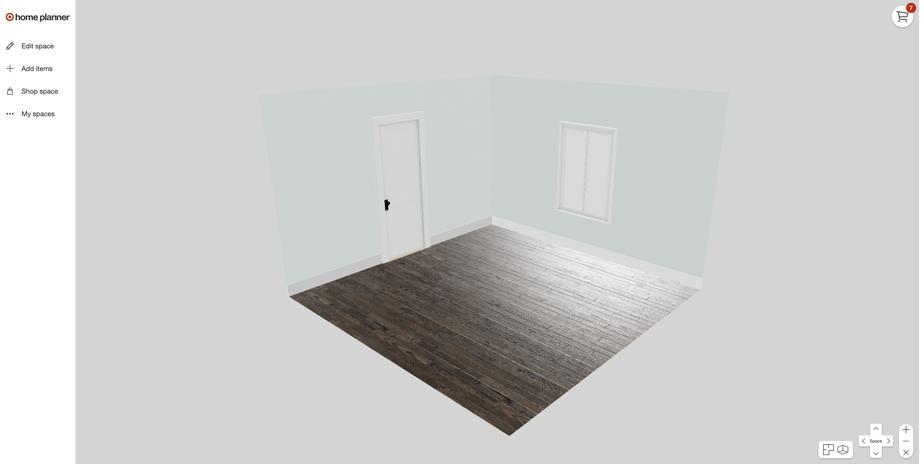 Task type: locate. For each thing, give the bounding box(es) containing it.
1 vertical spatial space
[[40, 87, 58, 95]]

items
[[36, 64, 53, 73]]

space inside shop space button
[[40, 87, 58, 95]]

space for shop space
[[40, 87, 58, 95]]

add
[[22, 64, 34, 73]]

edit
[[22, 42, 33, 50]]

shop space button
[[0, 81, 75, 102]]

space right shop
[[40, 87, 58, 95]]

space right edit
[[35, 42, 54, 50]]

0 vertical spatial space
[[35, 42, 54, 50]]

top view button icon image
[[823, 445, 834, 456]]

space inside edit space button
[[35, 42, 54, 50]]

space
[[35, 42, 54, 50], [40, 87, 58, 95]]

shop
[[22, 87, 38, 95]]

space for edit space
[[35, 42, 54, 50]]

pan camera right 30° image
[[882, 436, 893, 447]]

edit space button
[[0, 35, 75, 56]]

7
[[910, 4, 913, 11]]

home planner landing page image
[[6, 6, 70, 29]]



Task type: describe. For each thing, give the bounding box(es) containing it.
front view button icon image
[[837, 445, 848, 455]]

my spaces
[[22, 110, 55, 118]]

space
[[870, 439, 882, 444]]

my spaces button
[[0, 103, 75, 124]]

add items button
[[0, 58, 75, 79]]

tilt camera up 30° image
[[870, 424, 882, 436]]

my
[[22, 110, 31, 118]]

pan camera left 30° image
[[859, 436, 870, 447]]

edit space
[[22, 42, 54, 50]]

shop space
[[22, 87, 58, 95]]

spaces
[[33, 110, 55, 118]]

tilt camera down 30° image
[[870, 447, 882, 459]]

add items
[[22, 64, 53, 73]]

7 button
[[892, 3, 916, 27]]



Task type: vqa. For each thing, say whether or not it's contained in the screenshot.
group
no



